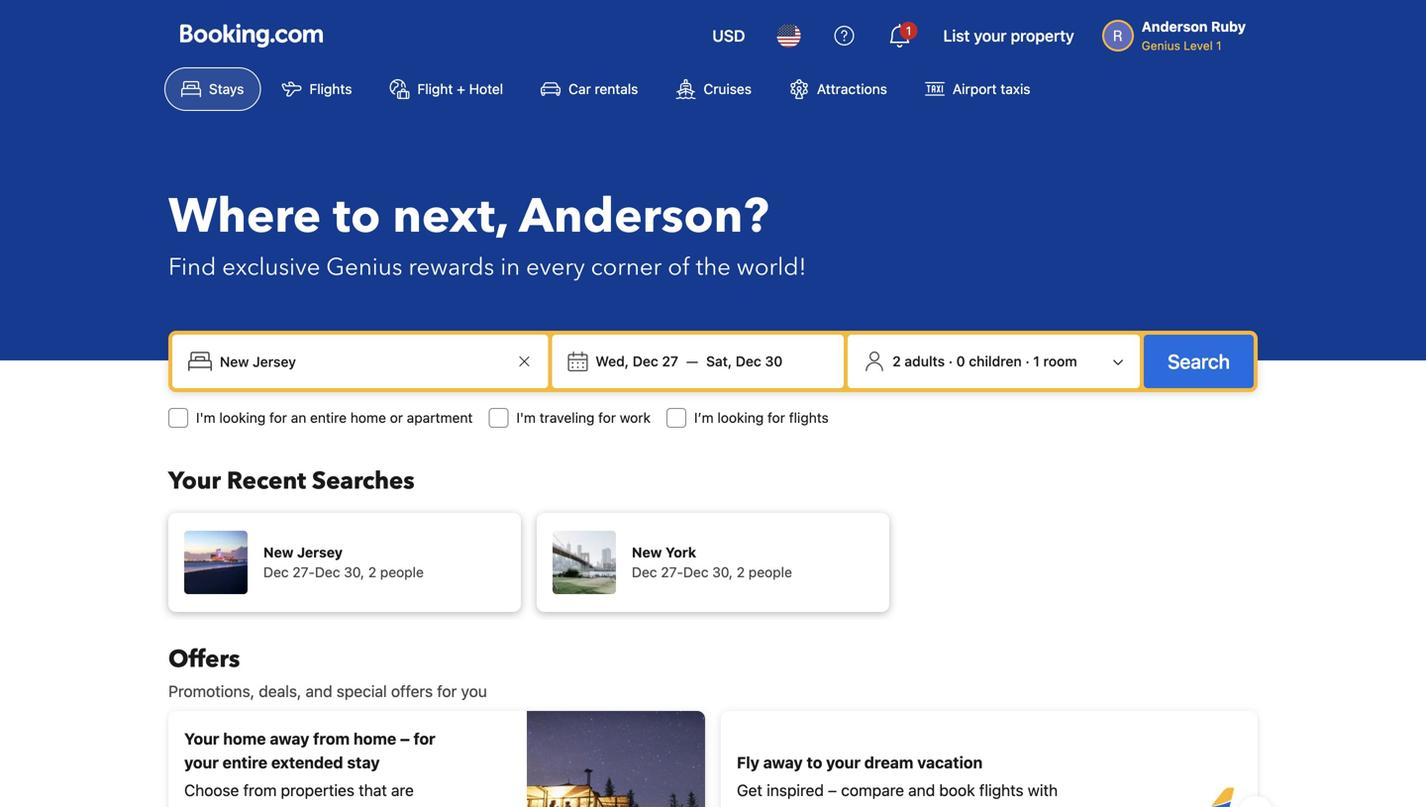 Task type: describe. For each thing, give the bounding box(es) containing it.
2 · from the left
[[1026, 353, 1030, 369]]

0
[[957, 353, 965, 369]]

offers
[[168, 643, 240, 676]]

your inside 'your home away from home – for your entire extended stay choose from properties that are perfect for working, relaxing, or'
[[184, 753, 219, 772]]

30, for jersey
[[344, 564, 365, 580]]

book
[[940, 781, 975, 800]]

i'm traveling for work
[[517, 410, 651, 426]]

attractions
[[817, 81, 887, 97]]

your for your home away from home – for your entire extended stay choose from properties that are perfect for working, relaxing, or 
[[184, 730, 219, 748]]

cruises
[[704, 81, 752, 97]]

work
[[620, 410, 651, 426]]

new york dec 27-dec 30, 2 people
[[632, 544, 792, 580]]

genius inside the where to next, anderson? find exclusive genius rewards in every corner of the world!
[[326, 251, 403, 284]]

get
[[737, 781, 763, 800]]

and inside fly away to your dream vacation get inspired – compare and book flights with flexibility
[[909, 781, 935, 800]]

where to next, anderson? find exclusive genius rewards in every corner of the world!
[[168, 184, 807, 284]]

i'm for i'm traveling for work
[[517, 410, 536, 426]]

car rentals
[[569, 81, 638, 97]]

people for new jersey dec 27-dec 30, 2 people
[[380, 564, 424, 580]]

or inside 'your home away from home – for your entire extended stay choose from properties that are perfect for working, relaxing, or'
[[395, 805, 409, 807]]

0 vertical spatial flights
[[789, 410, 829, 426]]

i'm looking for flights
[[694, 410, 829, 426]]

car rentals link
[[524, 67, 655, 111]]

region containing your home away from home – for your entire extended stay
[[153, 703, 1274, 807]]

where
[[168, 184, 321, 249]]

airport taxis link
[[908, 67, 1048, 111]]

properties
[[281, 781, 355, 800]]

ruby
[[1211, 18, 1246, 35]]

stays
[[209, 81, 244, 97]]

relaxing,
[[330, 805, 391, 807]]

search
[[1168, 350, 1230, 373]]

2 for new york dec 27-dec 30, 2 people
[[737, 564, 745, 580]]

promotions,
[[168, 682, 255, 701]]

flights
[[310, 81, 352, 97]]

fly away to your dream vacation image
[[1104, 745, 1242, 807]]

home down where are you going? field
[[350, 410, 386, 426]]

of
[[668, 251, 690, 284]]

anderson?
[[519, 184, 769, 249]]

search button
[[1144, 335, 1254, 388]]

and inside offers promotions, deals, and special offers for you
[[306, 682, 332, 701]]

york
[[666, 544, 696, 561]]

vacation
[[918, 753, 983, 772]]

looking for i'm
[[219, 410, 266, 426]]

i'm
[[694, 410, 714, 426]]

wed, dec 27 — sat, dec 30
[[596, 353, 783, 369]]

0 vertical spatial from
[[313, 730, 350, 748]]

flexibility
[[737, 805, 800, 807]]

new for new jersey
[[264, 544, 294, 561]]

deals,
[[259, 682, 302, 701]]

compare
[[841, 781, 904, 800]]

rewards
[[409, 251, 495, 284]]

+
[[457, 81, 465, 97]]

working,
[[265, 805, 326, 807]]

usd button
[[701, 12, 757, 59]]

27- for jersey
[[293, 564, 315, 580]]

1 inside the anderson ruby genius level 1
[[1216, 39, 1222, 53]]

30
[[765, 353, 783, 369]]

looking for i'm
[[718, 410, 764, 426]]

list your property link
[[932, 12, 1086, 59]]

world!
[[737, 251, 807, 284]]

away inside fly away to your dream vacation get inspired – compare and book flights with flexibility
[[763, 753, 803, 772]]

perfect
[[184, 805, 237, 807]]

to inside fly away to your dream vacation get inspired – compare and book flights with flexibility
[[807, 753, 823, 772]]

recent
[[227, 465, 306, 498]]

offers promotions, deals, and special offers for you
[[168, 643, 487, 701]]

sat, dec 30 button
[[698, 344, 791, 379]]

1 inside dropdown button
[[906, 24, 912, 38]]

fly away to your dream vacation get inspired – compare and book flights with flexibility
[[737, 753, 1058, 807]]

0 vertical spatial entire
[[310, 410, 347, 426]]

you
[[461, 682, 487, 701]]

stays link
[[164, 67, 261, 111]]

choose
[[184, 781, 239, 800]]

traveling
[[540, 410, 595, 426]]

your inside fly away to your dream vacation get inspired – compare and book flights with flexibility
[[826, 753, 861, 772]]

inspired
[[767, 781, 824, 800]]

adults
[[905, 353, 945, 369]]

stay
[[347, 753, 380, 772]]

27- for york
[[661, 564, 683, 580]]

your home away from home – for your entire extended stay choose from properties that are perfect for working, relaxing, or 
[[184, 730, 436, 807]]

usd
[[713, 26, 745, 45]]

flight + hotel
[[417, 81, 503, 97]]

flights link
[[265, 67, 369, 111]]

extended
[[271, 753, 343, 772]]

airport
[[953, 81, 997, 97]]

away inside 'your home away from home – for your entire extended stay choose from properties that are perfect for working, relaxing, or'
[[270, 730, 309, 748]]

with
[[1028, 781, 1058, 800]]

find
[[168, 251, 216, 284]]

1 · from the left
[[949, 353, 953, 369]]

apartment
[[407, 410, 473, 426]]

list your property
[[944, 26, 1075, 45]]



Task type: vqa. For each thing, say whether or not it's contained in the screenshot.
1 within anderson ruby genius level 1
yes



Task type: locate. For each thing, give the bounding box(es) containing it.
30,
[[344, 564, 365, 580], [712, 564, 733, 580]]

taxis
[[1001, 81, 1031, 97]]

hotel
[[469, 81, 503, 97]]

home
[[350, 410, 386, 426], [223, 730, 266, 748], [354, 730, 396, 748]]

away
[[270, 730, 309, 748], [763, 753, 803, 772]]

in
[[500, 251, 520, 284]]

·
[[949, 353, 953, 369], [1026, 353, 1030, 369]]

people inside new york dec 27-dec 30, 2 people
[[749, 564, 792, 580]]

1 i'm from the left
[[196, 410, 216, 426]]

that
[[359, 781, 387, 800]]

home down 'promotions,'
[[223, 730, 266, 748]]

corner
[[591, 251, 662, 284]]

0 horizontal spatial 30,
[[344, 564, 365, 580]]

and right deals,
[[306, 682, 332, 701]]

your up "choose"
[[184, 753, 219, 772]]

1 horizontal spatial flights
[[979, 781, 1024, 800]]

wed,
[[596, 353, 629, 369]]

1 horizontal spatial 30,
[[712, 564, 733, 580]]

1 new from the left
[[264, 544, 294, 561]]

to inside the where to next, anderson? find exclusive genius rewards in every corner of the world!
[[333, 184, 381, 249]]

2 vertical spatial 1
[[1034, 353, 1040, 369]]

new inside new jersey dec 27-dec 30, 2 people
[[264, 544, 294, 561]]

exclusive
[[222, 251, 320, 284]]

1 people from the left
[[380, 564, 424, 580]]

2 new from the left
[[632, 544, 662, 561]]

your account menu anderson ruby genius level 1 element
[[1102, 9, 1254, 54]]

1 horizontal spatial –
[[828, 781, 837, 800]]

0 vertical spatial genius
[[1142, 39, 1181, 53]]

· right children at the top right of the page
[[1026, 353, 1030, 369]]

0 vertical spatial your
[[168, 465, 221, 498]]

and
[[306, 682, 332, 701], [909, 781, 935, 800]]

1 horizontal spatial ·
[[1026, 353, 1030, 369]]

flights down sat, dec 30 button
[[789, 410, 829, 426]]

2 inside new jersey dec 27-dec 30, 2 people
[[368, 564, 377, 580]]

1 horizontal spatial away
[[763, 753, 803, 772]]

fly
[[737, 753, 760, 772]]

2 horizontal spatial 2
[[893, 353, 901, 369]]

i'm left an at the bottom of the page
[[196, 410, 216, 426]]

children
[[969, 353, 1022, 369]]

0 horizontal spatial people
[[380, 564, 424, 580]]

special
[[337, 682, 387, 701]]

2 for new jersey dec 27-dec 30, 2 people
[[368, 564, 377, 580]]

to up inspired
[[807, 753, 823, 772]]

0 vertical spatial 1
[[906, 24, 912, 38]]

anderson
[[1142, 18, 1208, 35]]

1 horizontal spatial new
[[632, 544, 662, 561]]

your inside 'your home away from home – for your entire extended stay choose from properties that are perfect for working, relaxing, or'
[[184, 730, 219, 748]]

2 inside new york dec 27-dec 30, 2 people
[[737, 564, 745, 580]]

0 horizontal spatial flights
[[789, 410, 829, 426]]

1 left list
[[906, 24, 912, 38]]

0 vertical spatial or
[[390, 410, 403, 426]]

offers
[[391, 682, 433, 701]]

cruises link
[[659, 67, 769, 111]]

1 button
[[876, 12, 924, 59]]

are
[[391, 781, 414, 800]]

2 adults · 0 children · 1 room button
[[856, 343, 1132, 380]]

and left book
[[909, 781, 935, 800]]

2 27- from the left
[[661, 564, 683, 580]]

0 horizontal spatial entire
[[223, 753, 268, 772]]

flight + hotel link
[[373, 67, 520, 111]]

1 vertical spatial flights
[[979, 781, 1024, 800]]

new jersey dec 27-dec 30, 2 people
[[264, 544, 424, 580]]

2 adults · 0 children · 1 room
[[893, 353, 1078, 369]]

i'm looking for an entire home or apartment
[[196, 410, 473, 426]]

entire inside 'your home away from home – for your entire extended stay choose from properties that are perfect for working, relaxing, or'
[[223, 753, 268, 772]]

1 vertical spatial entire
[[223, 753, 268, 772]]

1 vertical spatial your
[[184, 730, 219, 748]]

jersey
[[297, 544, 343, 561]]

1 horizontal spatial people
[[749, 564, 792, 580]]

2 horizontal spatial your
[[974, 26, 1007, 45]]

rentals
[[595, 81, 638, 97]]

looking left an at the bottom of the page
[[219, 410, 266, 426]]

entire
[[310, 410, 347, 426], [223, 753, 268, 772]]

1 27- from the left
[[293, 564, 315, 580]]

next,
[[393, 184, 508, 249]]

0 horizontal spatial looking
[[219, 410, 266, 426]]

your down 'promotions,'
[[184, 730, 219, 748]]

1 inside "dropdown button"
[[1034, 353, 1040, 369]]

2 looking from the left
[[718, 410, 764, 426]]

new left york
[[632, 544, 662, 561]]

—
[[686, 353, 698, 369]]

your
[[974, 26, 1007, 45], [184, 753, 219, 772], [826, 753, 861, 772]]

your recent searches
[[168, 465, 415, 498]]

from up extended in the left of the page
[[313, 730, 350, 748]]

0 horizontal spatial 2
[[368, 564, 377, 580]]

or down are
[[395, 805, 409, 807]]

27- inside new york dec 27-dec 30, 2 people
[[661, 564, 683, 580]]

to
[[333, 184, 381, 249], [807, 753, 823, 772]]

1 horizontal spatial 1
[[1034, 353, 1040, 369]]

flight
[[417, 81, 453, 97]]

car
[[569, 81, 591, 97]]

0 vertical spatial to
[[333, 184, 381, 249]]

0 horizontal spatial i'm
[[196, 410, 216, 426]]

– inside 'your home away from home – for your entire extended stay choose from properties that are perfect for working, relaxing, or'
[[400, 730, 410, 748]]

0 vertical spatial away
[[270, 730, 309, 748]]

i'm for i'm looking for an entire home or apartment
[[196, 410, 216, 426]]

1 vertical spatial –
[[828, 781, 837, 800]]

new for new york
[[632, 544, 662, 561]]

1 horizontal spatial looking
[[718, 410, 764, 426]]

1 30, from the left
[[344, 564, 365, 580]]

anderson ruby genius level 1
[[1142, 18, 1246, 53]]

region
[[153, 703, 1274, 807]]

attractions link
[[773, 67, 904, 111]]

0 horizontal spatial to
[[333, 184, 381, 249]]

1 horizontal spatial to
[[807, 753, 823, 772]]

0 horizontal spatial and
[[306, 682, 332, 701]]

1 horizontal spatial from
[[313, 730, 350, 748]]

property
[[1011, 26, 1075, 45]]

i'm
[[196, 410, 216, 426], [517, 410, 536, 426]]

1 horizontal spatial genius
[[1142, 39, 1181, 53]]

for left an at the bottom of the page
[[269, 410, 287, 426]]

every
[[526, 251, 585, 284]]

2 i'm from the left
[[517, 410, 536, 426]]

your for your recent searches
[[168, 465, 221, 498]]

for down 30 at the right top
[[768, 410, 785, 426]]

30, for york
[[712, 564, 733, 580]]

1 vertical spatial 1
[[1216, 39, 1222, 53]]

1
[[906, 24, 912, 38], [1216, 39, 1222, 53], [1034, 353, 1040, 369]]

entire right an at the bottom of the page
[[310, 410, 347, 426]]

away up inspired
[[763, 753, 803, 772]]

for inside offers promotions, deals, and special offers for you
[[437, 682, 457, 701]]

1 vertical spatial and
[[909, 781, 935, 800]]

2 people from the left
[[749, 564, 792, 580]]

people for new york dec 27-dec 30, 2 people
[[749, 564, 792, 580]]

2
[[893, 353, 901, 369], [368, 564, 377, 580], [737, 564, 745, 580]]

1 vertical spatial away
[[763, 753, 803, 772]]

genius down anderson
[[1142, 39, 1181, 53]]

1 horizontal spatial and
[[909, 781, 935, 800]]

0 horizontal spatial genius
[[326, 251, 403, 284]]

for down 'offers'
[[414, 730, 436, 748]]

0 horizontal spatial 27-
[[293, 564, 315, 580]]

a photo of a couple standing in front of a cabin in a forest at night image
[[527, 711, 705, 807]]

home up stay
[[354, 730, 396, 748]]

– right inspired
[[828, 781, 837, 800]]

0 horizontal spatial away
[[270, 730, 309, 748]]

0 horizontal spatial new
[[264, 544, 294, 561]]

genius left rewards
[[326, 251, 403, 284]]

level
[[1184, 39, 1213, 53]]

1 vertical spatial genius
[[326, 251, 403, 284]]

people inside new jersey dec 27-dec 30, 2 people
[[380, 564, 424, 580]]

2 horizontal spatial 1
[[1216, 39, 1222, 53]]

flights inside fly away to your dream vacation get inspired – compare and book flights with flexibility
[[979, 781, 1024, 800]]

an
[[291, 410, 306, 426]]

· left 0
[[949, 353, 953, 369]]

0 horizontal spatial your
[[184, 753, 219, 772]]

new
[[264, 544, 294, 561], [632, 544, 662, 561]]

new inside new york dec 27-dec 30, 2 people
[[632, 544, 662, 561]]

1 horizontal spatial 27-
[[661, 564, 683, 580]]

1 horizontal spatial i'm
[[517, 410, 536, 426]]

booking.com image
[[180, 24, 323, 48]]

– down 'offers'
[[400, 730, 410, 748]]

2 30, from the left
[[712, 564, 733, 580]]

30, inside new jersey dec 27-dec 30, 2 people
[[344, 564, 365, 580]]

27- down jersey
[[293, 564, 315, 580]]

or left apartment
[[390, 410, 403, 426]]

Where are you going? field
[[212, 344, 513, 379]]

27-
[[293, 564, 315, 580], [661, 564, 683, 580]]

30, inside new york dec 27-dec 30, 2 people
[[712, 564, 733, 580]]

wed, dec 27 button
[[588, 344, 686, 379]]

room
[[1044, 353, 1078, 369]]

to left next,
[[333, 184, 381, 249]]

flights
[[789, 410, 829, 426], [979, 781, 1024, 800]]

27
[[662, 353, 679, 369]]

1 horizontal spatial entire
[[310, 410, 347, 426]]

1 vertical spatial or
[[395, 805, 409, 807]]

0 horizontal spatial ·
[[949, 353, 953, 369]]

dream
[[865, 753, 914, 772]]

1 looking from the left
[[219, 410, 266, 426]]

for right 'perfect'
[[241, 805, 261, 807]]

0 horizontal spatial 1
[[906, 24, 912, 38]]

27- down york
[[661, 564, 683, 580]]

looking right i'm on the bottom
[[718, 410, 764, 426]]

your up compare
[[826, 753, 861, 772]]

1 right the level
[[1216, 39, 1222, 53]]

looking
[[219, 410, 266, 426], [718, 410, 764, 426]]

your right list
[[974, 26, 1007, 45]]

sat,
[[706, 353, 732, 369]]

2 inside 2 adults · 0 children · 1 room "dropdown button"
[[893, 353, 901, 369]]

list
[[944, 26, 970, 45]]

the
[[696, 251, 731, 284]]

your
[[168, 465, 221, 498], [184, 730, 219, 748]]

27- inside new jersey dec 27-dec 30, 2 people
[[293, 564, 315, 580]]

genius inside the anderson ruby genius level 1
[[1142, 39, 1181, 53]]

your left recent
[[168, 465, 221, 498]]

airport taxis
[[953, 81, 1031, 97]]

for left work
[[598, 410, 616, 426]]

entire up "choose"
[[223, 753, 268, 772]]

i'm left traveling
[[517, 410, 536, 426]]

– inside fly away to your dream vacation get inspired – compare and book flights with flexibility
[[828, 781, 837, 800]]

1 vertical spatial to
[[807, 753, 823, 772]]

1 horizontal spatial your
[[826, 753, 861, 772]]

0 horizontal spatial –
[[400, 730, 410, 748]]

flights left with
[[979, 781, 1024, 800]]

1 left room
[[1034, 353, 1040, 369]]

searches
[[312, 465, 415, 498]]

from up working,
[[243, 781, 277, 800]]

1 horizontal spatial 2
[[737, 564, 745, 580]]

dec
[[633, 353, 659, 369], [736, 353, 762, 369], [264, 564, 289, 580], [315, 564, 340, 580], [632, 564, 657, 580], [683, 564, 709, 580]]

0 horizontal spatial from
[[243, 781, 277, 800]]

0 vertical spatial –
[[400, 730, 410, 748]]

away up extended in the left of the page
[[270, 730, 309, 748]]

for left you
[[437, 682, 457, 701]]

0 vertical spatial and
[[306, 682, 332, 701]]

1 vertical spatial from
[[243, 781, 277, 800]]

new left jersey
[[264, 544, 294, 561]]



